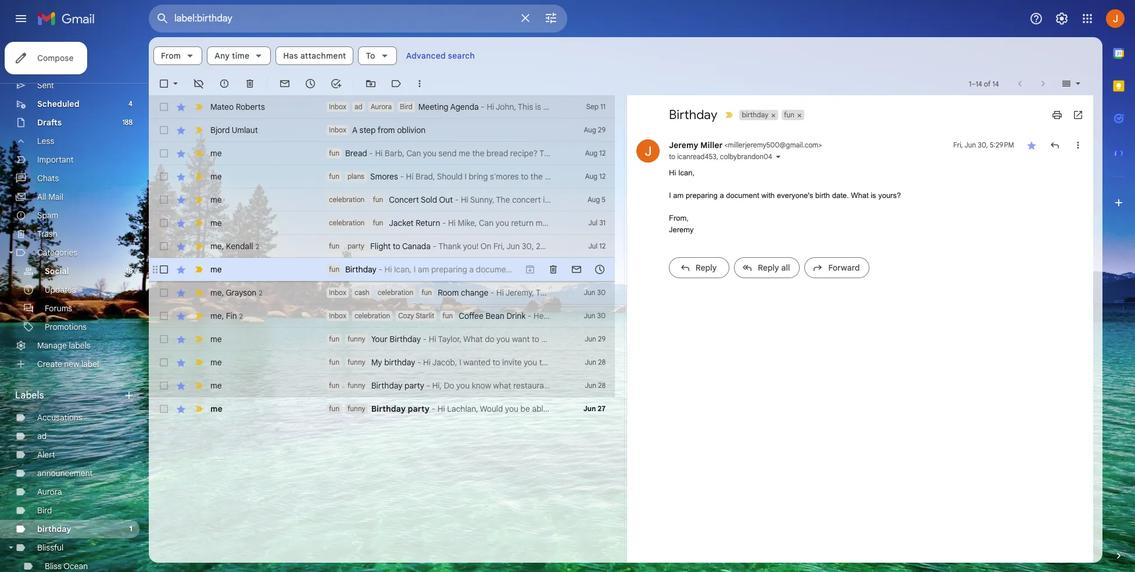 Task type: locate. For each thing, give the bounding box(es) containing it.
1 horizontal spatial the
[[531, 172, 543, 182]]

time
[[232, 51, 250, 61]]

0 vertical spatial jul
[[589, 219, 598, 227]]

0 horizontal spatial can
[[407, 148, 421, 159]]

the for to
[[531, 172, 543, 182]]

can right the barb,
[[407, 148, 421, 159]]

hi
[[375, 148, 383, 159], [669, 169, 677, 177], [406, 172, 414, 182], [448, 218, 456, 229], [429, 334, 437, 345]]

fri, jun 30, 5:29 pm cell
[[954, 140, 1015, 151]]

ad up alert link
[[37, 432, 47, 442]]

1 vertical spatial 30
[[598, 312, 606, 320]]

do left for
[[542, 334, 551, 345]]

5
[[602, 195, 606, 204]]

0 horizontal spatial i
[[465, 172, 467, 182]]

1 horizontal spatial birthday
[[384, 358, 415, 368]]

, left kendall at the left
[[222, 241, 224, 252]]

, left "grayson" at the bottom left of the page
[[222, 288, 224, 298]]

from
[[378, 125, 395, 135]]

s'mores
[[490, 172, 519, 182]]

1 horizontal spatial what
[[852, 191, 869, 200]]

4 inbox from the top
[[329, 312, 347, 320]]

28 for my birthday -
[[598, 358, 606, 367]]

, for flight to canada -
[[222, 241, 224, 252]]

1 vertical spatial birthday party -
[[371, 404, 438, 415]]

jun inside fri, jun 30, 5:29 pm 'cell'
[[965, 141, 977, 149]]

hi ican,
[[669, 169, 695, 177]]

jul left 31
[[589, 219, 598, 227]]

2 right "grayson" at the bottom left of the page
[[259, 289, 263, 297]]

1 vertical spatial party
[[405, 381, 425, 391]]

1 vertical spatial aurora
[[37, 487, 62, 498]]

1 vertical spatial 29
[[598, 335, 606, 344]]

0 vertical spatial 28
[[598, 358, 606, 367]]

should
[[437, 172, 463, 182]]

2 jul from the top
[[589, 242, 598, 251]]

move to image
[[365, 78, 377, 90]]

the left the bread
[[472, 148, 485, 159]]

bird down aurora "link"
[[37, 506, 52, 516]]

me for 4th row from the top
[[211, 172, 222, 182]]

out
[[439, 195, 453, 205]]

1 jun 28 from the top
[[585, 358, 606, 367]]

1 14 from the left
[[976, 79, 983, 88]]

from, right birthday? on the bottom of page
[[622, 334, 643, 345]]

13 row from the top
[[149, 375, 615, 398]]

1 aug 12 from the top
[[585, 149, 606, 158]]

jeremy right 31
[[607, 218, 634, 229]]

2 for kendall
[[256, 242, 259, 251]]

2 row from the top
[[149, 119, 615, 142]]

1 horizontal spatial can
[[479, 218, 494, 229]]

birthday down my
[[371, 381, 403, 391]]

inbox for room change
[[329, 288, 347, 297]]

1 vertical spatial from,
[[622, 334, 643, 345]]

1 horizontal spatial 1
[[969, 79, 972, 88]]

sent
[[37, 80, 54, 91]]

10 row from the top
[[149, 305, 615, 328]]

birthday inside labels navigation
[[37, 525, 71, 535]]

2 inside me , kendall 2
[[256, 242, 259, 251]]

taylor,
[[438, 334, 462, 345]]

1 vertical spatial thanks,
[[577, 218, 606, 229]]

inbox for meeting agenda
[[329, 102, 347, 111]]

you left return
[[496, 218, 509, 229]]

your birthday - hi taylor, what do you want to do for your birthday? from, jeremy
[[371, 334, 671, 345]]

1 horizontal spatial bird
[[400, 102, 413, 111]]

birthday link
[[37, 525, 71, 535]]

1 birthday party - from the top
[[371, 381, 432, 391]]

0 horizontal spatial 14
[[976, 79, 983, 88]]

0 vertical spatial birthday
[[742, 110, 769, 119]]

thanks,
[[540, 148, 568, 159], [577, 218, 606, 229]]

i am preparing a document with everyone's birth date. what is yours?
[[669, 191, 902, 200]]

0 horizontal spatial 1
[[130, 525, 133, 534]]

aug 12
[[585, 149, 606, 158], [585, 172, 606, 181]]

1 vertical spatial i
[[669, 191, 671, 200]]

report spam image
[[219, 78, 230, 90]]

to
[[669, 152, 676, 161], [521, 172, 529, 182], [393, 241, 401, 252], [532, 334, 540, 345]]

0 vertical spatial 12
[[600, 149, 606, 158]]

1 vertical spatial bird
[[37, 506, 52, 516]]

toolbar inside 'birthday' main content
[[519, 264, 612, 276]]

do
[[485, 334, 495, 345], [542, 334, 551, 345]]

hi for hi barb, can you send me the bread recipe? thanks, jeremy
[[375, 148, 383, 159]]

birthday
[[742, 110, 769, 119], [384, 358, 415, 368], [37, 525, 71, 535]]

return
[[511, 218, 534, 229]]

kendall
[[226, 241, 253, 252]]

i left am
[[669, 191, 671, 200]]

inbox left a
[[329, 126, 347, 134]]

jun 28 for birthday party -
[[585, 381, 606, 390]]

umlaut
[[232, 125, 258, 135]]

0 horizontal spatial bird
[[37, 506, 52, 516]]

birthday inside button
[[742, 110, 769, 119]]

aug down sep
[[584, 126, 597, 134]]

thanks, up beach?
[[540, 148, 568, 159]]

room change -
[[438, 288, 497, 298]]

1 vertical spatial 1
[[130, 525, 133, 534]]

2 28 from the top
[[598, 381, 606, 390]]

12 down 31
[[600, 242, 606, 251]]

1 inbox from the top
[[329, 102, 347, 111]]

birthday up jeremy miller cell
[[742, 110, 769, 119]]

snooze image
[[305, 78, 316, 90]]

fun inside fun button
[[784, 110, 795, 119]]

hi for hi taylor, what do you want to do for your birthday? from, jeremy
[[429, 334, 437, 345]]

i left bring
[[465, 172, 467, 182]]

aurora inside 'birthday' main content
[[371, 102, 392, 111]]

0 vertical spatial thanks,
[[540, 148, 568, 159]]

1 horizontal spatial i
[[669, 191, 671, 200]]

labels image
[[391, 78, 402, 90]]

0 horizontal spatial what
[[464, 334, 483, 345]]

1 vertical spatial ad
[[37, 432, 47, 442]]

1 vertical spatial jun 28
[[585, 381, 606, 390]]

4 row from the top
[[149, 165, 636, 188]]

2 29 from the top
[[598, 335, 606, 344]]

1 vertical spatial birthday
[[384, 358, 415, 368]]

2 for grayson
[[259, 289, 263, 297]]

agenda
[[451, 102, 479, 112]]

1 row from the top
[[149, 95, 615, 119]]

funny
[[348, 335, 366, 344], [348, 358, 366, 367], [348, 381, 366, 390], [348, 405, 366, 413]]

2 right kendall at the left
[[256, 242, 259, 251]]

<
[[725, 141, 728, 149]]

2 12 from the top
[[600, 172, 606, 181]]

aug left "5"
[[588, 195, 600, 204]]

accusations link
[[37, 413, 82, 423]]

1 vertical spatial jul
[[589, 242, 598, 251]]

my
[[536, 218, 547, 229]]

bliss
[[45, 562, 62, 572]]

remove label "birthday" image
[[193, 78, 205, 90]]

0 vertical spatial i
[[465, 172, 467, 182]]

the left beach?
[[531, 172, 543, 182]]

tab list
[[1103, 37, 1136, 531]]

1 horizontal spatial ad
[[355, 102, 363, 111]]

inbox for coffee bean drink
[[329, 312, 347, 320]]

what left is
[[852, 191, 869, 200]]

what right taylor,
[[464, 334, 483, 345]]

29 right your
[[598, 335, 606, 344]]

1
[[969, 79, 972, 88], [130, 525, 133, 534]]

1 horizontal spatial thanks,
[[577, 218, 606, 229]]

5 row from the top
[[149, 188, 615, 212]]

2 birthday party - from the top
[[371, 404, 438, 415]]

30 up birthday? on the bottom of page
[[598, 312, 606, 320]]

30 down jul 12
[[598, 288, 606, 297]]

aurora up 'bird' link
[[37, 487, 62, 498]]

2 horizontal spatial birthday
[[742, 110, 769, 119]]

hi left the barb,
[[375, 148, 383, 159]]

me , grayson 2
[[211, 288, 263, 298]]

ocean
[[64, 562, 88, 572]]

jun 28 up jun 27
[[585, 381, 606, 390]]

1 vertical spatial can
[[479, 218, 494, 229]]

jacket?
[[549, 218, 575, 229]]

1 29 from the top
[[598, 126, 606, 134]]

aug 12 up aug 5
[[585, 172, 606, 181]]

0 vertical spatial 2
[[256, 242, 259, 251]]

2 vertical spatial 2
[[239, 312, 243, 321]]

1 vertical spatial you
[[496, 218, 509, 229]]

1 horizontal spatial do
[[542, 334, 551, 345]]

0 vertical spatial aug 12
[[585, 149, 606, 158]]

inbox down add to tasks image
[[329, 102, 347, 111]]

aurora link
[[37, 487, 62, 498]]

thanks, up jul 12
[[577, 218, 606, 229]]

1 vertical spatial 2
[[259, 289, 263, 297]]

1 12 from the top
[[600, 149, 606, 158]]

bread
[[345, 148, 367, 159]]

0 vertical spatial 29
[[598, 126, 606, 134]]

0 vertical spatial 30
[[598, 288, 606, 297]]

1 30 from the top
[[598, 288, 606, 297]]

31
[[600, 219, 606, 227]]

0 horizontal spatial aurora
[[37, 487, 62, 498]]

1 vertical spatial the
[[531, 172, 543, 182]]

2 vertical spatial birthday
[[37, 525, 71, 535]]

jun 28
[[585, 358, 606, 367], [585, 381, 606, 390]]

reply
[[696, 263, 717, 273]]

0 vertical spatial can
[[407, 148, 421, 159]]

sent link
[[37, 80, 54, 91]]

fun bread - hi barb, can you send me the bread recipe? thanks, jeremy
[[329, 148, 597, 159]]

2 right fin
[[239, 312, 243, 321]]

6 row from the top
[[149, 212, 634, 235]]

birthday for the birthday link
[[37, 525, 71, 535]]

inbox down "fun birthday -"
[[329, 312, 347, 320]]

0 vertical spatial the
[[472, 148, 485, 159]]

0 vertical spatial aurora
[[371, 102, 392, 111]]

toolbar
[[519, 264, 612, 276]]

jul
[[589, 219, 598, 227], [589, 242, 598, 251]]

2 jun 28 from the top
[[585, 381, 606, 390]]

1 vertical spatial 28
[[598, 381, 606, 390]]

1 inside labels navigation
[[130, 525, 133, 534]]

None checkbox
[[158, 78, 170, 90], [158, 124, 170, 136], [158, 171, 170, 183], [158, 194, 170, 206], [158, 241, 170, 252], [158, 264, 170, 276], [158, 287, 170, 299], [158, 334, 170, 345], [158, 357, 170, 369], [158, 78, 170, 90], [158, 124, 170, 136], [158, 171, 170, 183], [158, 194, 170, 206], [158, 241, 170, 252], [158, 264, 170, 276], [158, 287, 170, 299], [158, 334, 170, 345], [158, 357, 170, 369]]

1 28 from the top
[[598, 358, 606, 367]]

birthday up miller
[[669, 107, 718, 123]]

0 vertical spatial you
[[423, 148, 437, 159]]

14 left of
[[976, 79, 983, 88]]

0 horizontal spatial ad
[[37, 432, 47, 442]]

aug 12 down aug 29
[[585, 149, 606, 158]]

aug 29
[[584, 126, 606, 134]]

labels navigation
[[0, 20, 149, 573]]

jul 31
[[589, 219, 606, 227]]

2 inbox from the top
[[329, 126, 347, 134]]

aug for smores - hi brad, should i bring s'mores to the beach? regards, jeremy
[[585, 172, 598, 181]]

30
[[598, 288, 606, 297], [598, 312, 606, 320]]

me for 12th row from the top
[[211, 358, 222, 368]]

inbox
[[329, 102, 347, 111], [329, 126, 347, 134], [329, 288, 347, 297], [329, 312, 347, 320]]

row
[[149, 95, 615, 119], [149, 119, 615, 142], [149, 142, 615, 165], [149, 165, 636, 188], [149, 188, 615, 212], [149, 212, 634, 235], [149, 235, 615, 258], [149, 258, 615, 281], [149, 281, 615, 305], [149, 305, 615, 328], [149, 328, 671, 351], [149, 351, 615, 375], [149, 375, 615, 398], [149, 398, 615, 421]]

fun button
[[782, 110, 796, 120]]

0 horizontal spatial from,
[[622, 334, 643, 345]]

bird up 'oblivion' on the left top of the page
[[400, 102, 413, 111]]

hi left taylor,
[[429, 334, 437, 345]]

1 jul from the top
[[589, 219, 598, 227]]

0 vertical spatial from,
[[669, 214, 689, 223]]

12 up "5"
[[600, 172, 606, 181]]

from
[[161, 51, 181, 61]]

aug for fun bread - hi barb, can you send me the bread recipe? thanks, jeremy
[[585, 149, 598, 158]]

you left send
[[423, 148, 437, 159]]

fin
[[226, 311, 237, 321]]

1 vertical spatial aug 12
[[585, 172, 606, 181]]

settings image
[[1056, 12, 1069, 26]]

, left fin
[[222, 311, 224, 321]]

bliss ocean link
[[45, 562, 88, 572]]

jacket
[[389, 218, 414, 229]]

14 right of
[[993, 79, 1000, 88]]

advanced search button
[[402, 45, 480, 66]]

None search field
[[149, 5, 568, 33]]

what
[[852, 191, 869, 200], [464, 334, 483, 345]]

birth
[[816, 191, 830, 200]]

None checkbox
[[158, 101, 170, 113], [158, 148, 170, 159], [158, 217, 170, 229], [158, 311, 170, 322], [158, 380, 170, 392], [158, 404, 170, 415], [158, 101, 170, 113], [158, 148, 170, 159], [158, 217, 170, 229], [158, 311, 170, 322], [158, 380, 170, 392], [158, 404, 170, 415]]

, for coffee bean drink -
[[222, 311, 224, 321]]

1 horizontal spatial aurora
[[371, 102, 392, 111]]

scheduled
[[37, 99, 79, 109]]

to right s'mores
[[521, 172, 529, 182]]

social link
[[45, 266, 69, 277]]

1 vertical spatial 12
[[600, 172, 606, 181]]

miller
[[701, 140, 723, 151]]

12 down aug 29
[[600, 149, 606, 158]]

1 vertical spatial what
[[464, 334, 483, 345]]

me for 14th row from the top of the 'birthday' main content
[[211, 404, 223, 415]]

bjord
[[211, 125, 230, 135]]

11
[[601, 102, 606, 111]]

bird inside labels navigation
[[37, 506, 52, 516]]

jul down jul 31
[[589, 242, 598, 251]]

to right flight
[[393, 241, 401, 252]]

me for tenth row from the bottom
[[211, 195, 222, 205]]

0 horizontal spatial the
[[472, 148, 485, 159]]

0 vertical spatial ad
[[355, 102, 363, 111]]

0 horizontal spatial do
[[485, 334, 495, 345]]

can for barb,
[[407, 148, 421, 159]]

2 aug 12 from the top
[[585, 172, 606, 181]]

3 funny from the top
[[348, 381, 366, 390]]

0 vertical spatial bird
[[400, 102, 413, 111]]

any time button
[[207, 47, 271, 65]]

manage
[[37, 341, 67, 351]]

Search mail text field
[[174, 13, 512, 24]]

you left want on the left bottom
[[497, 334, 510, 345]]

0 vertical spatial birthday party -
[[371, 381, 432, 391]]

hi left mike,
[[448, 218, 456, 229]]

from, inside from, jeremy
[[669, 214, 689, 223]]

bjord umlaut
[[211, 125, 258, 135]]

1 horizontal spatial 14
[[993, 79, 1000, 88]]

29 down 11
[[598, 126, 606, 134]]

28 down birthday? on the bottom of page
[[598, 358, 606, 367]]

aug for inbox a step from oblivion
[[584, 126, 597, 134]]

fun inside fun bread - hi barb, can you send me the bread recipe? thanks, jeremy
[[329, 149, 340, 158]]

2 vertical spatial 12
[[600, 242, 606, 251]]

categories
[[37, 248, 78, 258]]

0 vertical spatial jun 30
[[584, 288, 606, 297]]

3 inbox from the top
[[329, 288, 347, 297]]

0 vertical spatial 1
[[969, 79, 972, 88]]

smores - hi brad, should i bring s'mores to the beach? regards, jeremy
[[370, 172, 636, 182]]

ad inside labels navigation
[[37, 432, 47, 442]]

jun
[[965, 141, 977, 149], [584, 288, 596, 297], [584, 312, 596, 320], [585, 335, 597, 344], [585, 358, 597, 367], [585, 381, 597, 390], [584, 405, 596, 413]]

aug up aug 5
[[585, 172, 598, 181]]

29 for inbox a step from oblivion
[[598, 126, 606, 134]]

7 row from the top
[[149, 235, 615, 258]]

aurora up the inbox a step from oblivion
[[371, 102, 392, 111]]

1 inside 'birthday' main content
[[969, 79, 972, 88]]

birthday right my
[[384, 358, 415, 368]]

0 horizontal spatial thanks,
[[540, 148, 568, 159]]

jeremy
[[669, 140, 699, 151], [570, 148, 597, 159], [609, 172, 636, 182], [607, 218, 634, 229], [669, 225, 694, 234], [644, 334, 671, 345]]

1 funny from the top
[[348, 335, 366, 344]]

jeremy miller cell
[[669, 140, 822, 151]]

bird
[[400, 102, 413, 111], [37, 506, 52, 516]]

0 vertical spatial jun 28
[[585, 358, 606, 367]]

aug down aug 29
[[585, 149, 598, 158]]

bird inside 'birthday' main content
[[400, 102, 413, 111]]

row containing bjord umlaut
[[149, 119, 615, 142]]

fri, jun 30, 5:29 pm
[[954, 141, 1015, 149]]

to right want on the left bottom
[[532, 334, 540, 345]]

2 for fin
[[239, 312, 243, 321]]

do down bean
[[485, 334, 495, 345]]

important
[[37, 155, 74, 165]]

29
[[598, 126, 606, 134], [598, 335, 606, 344]]

me for 12th row from the bottom
[[211, 148, 222, 159]]

1 jun 30 from the top
[[584, 288, 606, 297]]

1 vertical spatial jun 30
[[584, 312, 606, 320]]

14
[[976, 79, 983, 88], [993, 79, 1000, 88]]

2 vertical spatial party
[[408, 404, 430, 415]]

row containing mateo roberts
[[149, 95, 615, 119]]

accusations
[[37, 413, 82, 423]]

birthday party -
[[371, 381, 432, 391], [371, 404, 438, 415]]

from, down am
[[669, 214, 689, 223]]

blue-star checkbox
[[1026, 140, 1038, 151]]

2 14 from the left
[[993, 79, 1000, 88]]

jun 28 down "jun 29"
[[585, 358, 606, 367]]

attachment
[[300, 51, 346, 61]]

- for 7th row from the bottom of the 'birthday' main content
[[379, 265, 383, 275]]

toggle split pane mode image
[[1061, 78, 1073, 90]]

can right mike,
[[479, 218, 494, 229]]

aug 12 for jeremy
[[585, 172, 606, 181]]

ad up a
[[355, 102, 363, 111]]

- for 12th row from the top
[[418, 358, 421, 368]]

step
[[360, 125, 376, 135]]

28 up 27
[[598, 381, 606, 390]]

chats
[[37, 173, 59, 184]]

inbox left cash
[[329, 288, 347, 297]]

0 horizontal spatial birthday
[[37, 525, 71, 535]]

reply link
[[669, 258, 730, 279]]

- for row containing mateo roberts
[[481, 102, 485, 112]]

2 inside me , fin 2
[[239, 312, 243, 321]]

2 jun 30 from the top
[[584, 312, 606, 320]]

2 30 from the top
[[598, 312, 606, 320]]

2 inside the me , grayson 2
[[259, 289, 263, 297]]

1 horizontal spatial from,
[[669, 214, 689, 223]]

preparing
[[686, 191, 718, 200]]

birthday main content
[[149, 37, 1103, 564]]

am
[[674, 191, 684, 200]]

birthday up blissful at the bottom left of page
[[37, 525, 71, 535]]



Task type: describe. For each thing, give the bounding box(es) containing it.
search mail image
[[152, 8, 173, 29]]

jun 30 for coffee bean drink -
[[584, 312, 606, 320]]

promotions
[[45, 322, 87, 333]]

main menu image
[[14, 12, 28, 26]]

bird link
[[37, 506, 52, 516]]

aug 5
[[588, 195, 606, 204]]

want
[[512, 334, 530, 345]]

1 for 1 14 of 14
[[969, 79, 972, 88]]

to button
[[359, 47, 397, 65]]

12 row from the top
[[149, 351, 615, 375]]

less button
[[0, 132, 140, 151]]

has attachment button
[[276, 47, 354, 65]]

promotions link
[[45, 322, 87, 333]]

- for 12th row from the bottom
[[369, 148, 373, 159]]

bread
[[487, 148, 508, 159]]

jeremy up regards,
[[570, 148, 597, 159]]

me for 4th row from the bottom
[[211, 334, 222, 345]]

mark as unread image
[[279, 78, 291, 90]]

ad inside 'birthday' main content
[[355, 102, 363, 111]]

my birthday -
[[371, 358, 423, 368]]

you for return
[[496, 218, 509, 229]]

birthday down the my birthday -
[[371, 404, 406, 415]]

alert link
[[37, 450, 55, 461]]

jul for flight to canada -
[[589, 242, 598, 251]]

categories link
[[37, 248, 78, 258]]

14 row from the top
[[149, 398, 615, 421]]

aurora inside labels navigation
[[37, 487, 62, 498]]

labels
[[69, 341, 91, 351]]

1 for 1
[[130, 525, 133, 534]]

drafts link
[[37, 117, 62, 128]]

- for 13th row
[[427, 381, 430, 391]]

your
[[566, 334, 582, 345]]

me for ninth row from the bottom
[[211, 218, 222, 229]]

delete image
[[244, 78, 256, 90]]

mike,
[[458, 218, 477, 229]]

0 vertical spatial party
[[348, 242, 365, 251]]

coffee
[[459, 311, 484, 322]]

me for 13th row
[[211, 381, 222, 391]]

jul for jacket return - hi mike, can you return my jacket? thanks, jeremy
[[589, 219, 598, 227]]

29 for your birthday - hi taylor, what do you want to do for your birthday? from, jeremy
[[598, 335, 606, 344]]

return
[[416, 218, 440, 229]]

any
[[215, 51, 230, 61]]

to
[[366, 51, 375, 61]]

has attachment
[[283, 51, 346, 61]]

bean
[[486, 311, 505, 322]]

4
[[129, 99, 133, 108]]

any time
[[215, 51, 250, 61]]

create new label link
[[37, 359, 99, 370]]

birthday up cash
[[345, 265, 377, 275]]

jun 28 for my birthday -
[[585, 358, 606, 367]]

advanced search options image
[[540, 6, 563, 30]]

a
[[352, 125, 358, 135]]

of
[[985, 79, 991, 88]]

blissful
[[37, 543, 64, 554]]

jeremy up 'icanread453' at the top right of the page
[[669, 140, 699, 151]]

yours?
[[879, 191, 902, 200]]

4 funny from the top
[[348, 405, 366, 413]]

- for ninth row from the bottom
[[443, 218, 446, 229]]

add to tasks image
[[330, 78, 342, 90]]

to up hi ican,
[[669, 152, 676, 161]]

trash
[[37, 229, 57, 240]]

2 funny from the top
[[348, 358, 366, 367]]

more image
[[414, 78, 426, 90]]

clear search image
[[514, 6, 537, 30]]

room
[[438, 288, 459, 298]]

inbox a step from oblivion
[[329, 125, 426, 135]]

2 do from the left
[[542, 334, 551, 345]]

trash link
[[37, 229, 57, 240]]

party for jun 27
[[408, 404, 430, 415]]

birthday?
[[584, 334, 620, 345]]

8 row from the top
[[149, 258, 615, 281]]

11 row from the top
[[149, 328, 671, 351]]

30 for room change -
[[598, 288, 606, 297]]

birthday party - for jun 28
[[371, 381, 432, 391]]

sold
[[421, 195, 437, 205]]

can for mike,
[[479, 218, 494, 229]]

advanced
[[406, 51, 446, 61]]

fri,
[[954, 141, 964, 149]]

cash
[[355, 288, 370, 297]]

30 for coffee bean drink -
[[598, 312, 606, 320]]

meeting agenda -
[[419, 102, 487, 112]]

gmail image
[[37, 7, 101, 30]]

fun inside "fun birthday -"
[[329, 265, 340, 274]]

bliss ocean
[[45, 562, 88, 572]]

canada
[[402, 241, 431, 252]]

- for 4th row from the bottom
[[423, 334, 427, 345]]

, down miller
[[717, 152, 719, 161]]

send
[[439, 148, 457, 159]]

you for send
[[423, 148, 437, 159]]

meeting
[[419, 102, 449, 112]]

the for me
[[472, 148, 485, 159]]

coffee bean drink -
[[459, 311, 534, 322]]

inbox inside the inbox a step from oblivion
[[329, 126, 347, 134]]

to icanread453 , colbybrandon04
[[669, 152, 773, 161]]

chats link
[[37, 173, 59, 184]]

oblivion
[[397, 125, 426, 135]]

jeremy down am
[[669, 225, 694, 234]]

9 row from the top
[[149, 281, 615, 305]]

barb,
[[385, 148, 405, 159]]

mateo roberts
[[211, 102, 265, 112]]

all mail
[[37, 192, 63, 202]]

labels heading
[[15, 390, 123, 402]]

less
[[37, 136, 54, 147]]

roberts
[[236, 102, 265, 112]]

jul 12
[[589, 242, 606, 251]]

concert
[[389, 195, 419, 205]]

12 for hi barb, can you send me the bread recipe? thanks, jeremy
[[600, 149, 606, 158]]

updates
[[45, 285, 76, 295]]

cozy starlit
[[399, 312, 435, 320]]

0 vertical spatial what
[[852, 191, 869, 200]]

forums link
[[45, 304, 72, 314]]

important link
[[37, 155, 74, 165]]

change
[[461, 288, 489, 298]]

concert sold out -
[[389, 195, 461, 205]]

3 12 from the top
[[600, 242, 606, 251]]

- for 14th row from the top of the 'birthday' main content
[[432, 404, 436, 415]]

3 row from the top
[[149, 142, 615, 165]]

me for 7th row from the bottom of the 'birthday' main content
[[211, 265, 222, 275]]

hi for hi mike, can you return my jacket? thanks, jeremy
[[448, 218, 456, 229]]

colbybrandon04
[[720, 152, 773, 161]]

manage labels
[[37, 341, 91, 351]]

aug 12 for thanks,
[[585, 149, 606, 158]]

cozy
[[399, 312, 414, 320]]

is
[[871, 191, 877, 200]]

party for jun 28
[[405, 381, 425, 391]]

plans
[[348, 172, 365, 181]]

everyone's
[[777, 191, 814, 200]]

28 for birthday party -
[[598, 381, 606, 390]]

hi left brad, at the left top of page
[[406, 172, 414, 182]]

birthday down cozy
[[390, 334, 421, 345]]

, for room change -
[[222, 288, 224, 298]]

hi left ican,
[[669, 169, 677, 177]]

spam link
[[37, 211, 58, 221]]

document
[[727, 191, 760, 200]]

birthday for birthday button
[[742, 110, 769, 119]]

announcement link
[[37, 469, 93, 479]]

birthday button
[[740, 110, 770, 120]]

jun 30 for room change -
[[584, 288, 606, 297]]

what inside row
[[464, 334, 483, 345]]

1 do from the left
[[485, 334, 495, 345]]

fun birthday -
[[329, 265, 385, 275]]

jeremy right regards,
[[609, 172, 636, 182]]

2 vertical spatial you
[[497, 334, 510, 345]]

jeremy right birthday? on the bottom of page
[[644, 334, 671, 345]]

my
[[371, 358, 382, 368]]

blissful link
[[37, 543, 64, 554]]

brad,
[[416, 172, 435, 182]]

12 for hi brad, should i bring s'mores to the beach? regards, jeremy
[[600, 172, 606, 181]]

aug for concert sold out -
[[588, 195, 600, 204]]

188
[[122, 118, 133, 127]]

- for 6th row from the bottom
[[491, 288, 495, 298]]

jun 27
[[584, 405, 606, 413]]

flight
[[370, 241, 391, 252]]

create new label
[[37, 359, 99, 370]]

jacket return - hi mike, can you return my jacket? thanks, jeremy
[[389, 218, 634, 229]]

social
[[45, 266, 69, 277]]

birthday party - for jun 27
[[371, 404, 438, 415]]

updates link
[[45, 285, 76, 295]]

support image
[[1030, 12, 1044, 26]]



Task type: vqa. For each thing, say whether or not it's contained in the screenshot.


